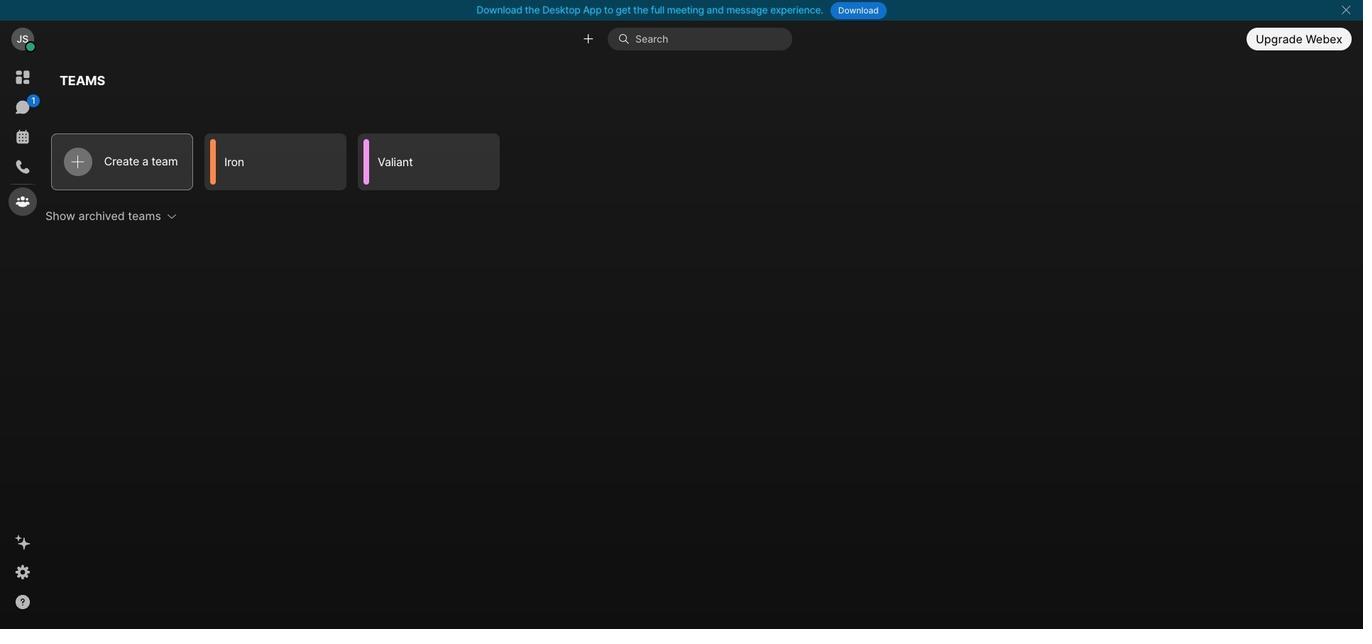 Task type: describe. For each thing, give the bounding box(es) containing it.
create new team image
[[71, 155, 84, 168]]

webex tab list
[[9, 63, 40, 216]]



Task type: locate. For each thing, give the bounding box(es) containing it.
cancel_16 image
[[1341, 4, 1352, 16]]

navigation
[[0, 58, 45, 629]]

show archived teams image
[[167, 211, 177, 221]]

teams list list
[[45, 128, 1341, 196]]



Task type: vqa. For each thing, say whether or not it's contained in the screenshot.
the Name the team (required) text field
no



